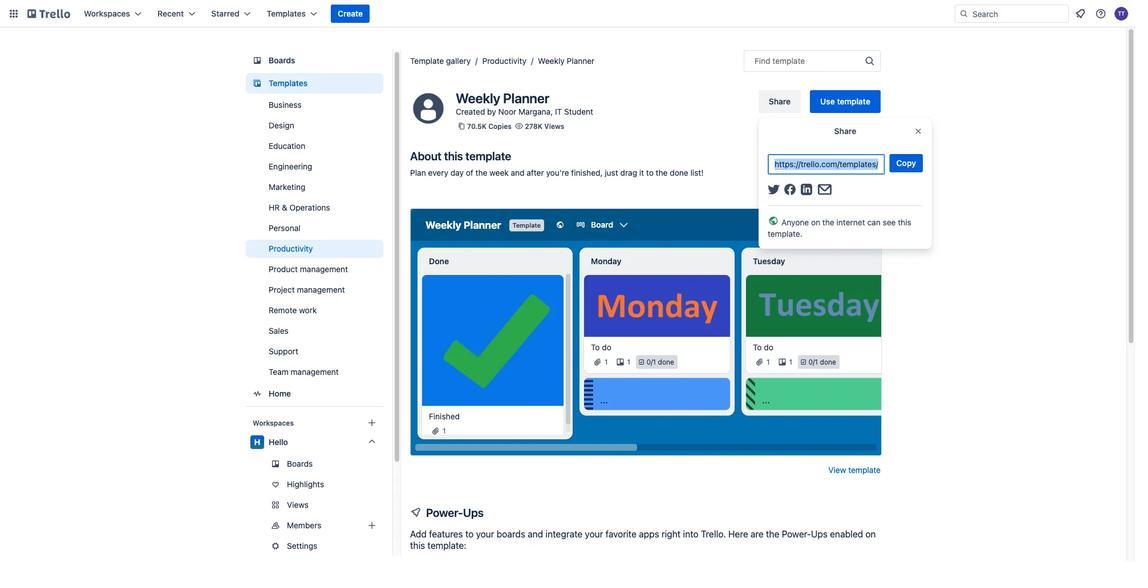 Task type: vqa. For each thing, say whether or not it's contained in the screenshot.
'starred icon'
no



Task type: describe. For each thing, give the bounding box(es) containing it.
operations
[[290, 203, 330, 212]]

into
[[684, 529, 699, 540]]

of
[[466, 168, 474, 178]]

create
[[338, 9, 363, 18]]

0 horizontal spatial views
[[287, 500, 309, 510]]

278k
[[525, 122, 543, 130]]

on inside add features to your boards and integrate your favorite apps right into trello. here are the power-ups enabled on this template:
[[866, 529, 876, 540]]

board image
[[251, 54, 264, 67]]

1 horizontal spatial workspaces
[[253, 419, 294, 427]]

team management link
[[246, 363, 384, 381]]

business link
[[246, 96, 384, 114]]

share inside button
[[769, 97, 791, 106]]

see
[[883, 218, 896, 227]]

70.5k
[[467, 122, 487, 130]]

members link
[[246, 517, 395, 535]]

team
[[269, 367, 289, 377]]

create a workspace image
[[365, 416, 379, 430]]

share on facebook image
[[784, 184, 796, 195]]

to inside about this template plan every day of the week and after you're finished, just drag it to the done list!
[[647, 168, 654, 178]]

email image
[[819, 184, 832, 195]]

enabled
[[831, 529, 864, 540]]

finished,
[[572, 168, 603, 178]]

boards link for home
[[246, 50, 384, 71]]

marketing link
[[246, 178, 384, 196]]

internet
[[837, 218, 866, 227]]

this inside anyone on the internet can see this template.
[[899, 218, 912, 227]]

noor margana, it student image
[[410, 90, 447, 127]]

1 your from the left
[[476, 529, 495, 540]]

0 vertical spatial productivity link
[[483, 56, 527, 66]]

template board image
[[251, 76, 264, 90]]

done
[[670, 168, 689, 178]]

weekly planner link
[[538, 56, 595, 66]]

by
[[488, 107, 496, 116]]

templates button
[[260, 5, 324, 23]]

hello
[[269, 438, 288, 447]]

1 vertical spatial templates
[[269, 78, 308, 88]]

highlights link
[[246, 475, 384, 494]]

apps
[[639, 529, 660, 540]]

work
[[299, 306, 317, 315]]

engineering link
[[246, 158, 384, 176]]

share on linkedin image
[[801, 184, 813, 195]]

margana,
[[519, 107, 553, 116]]

the inside add features to your boards and integrate your favorite apps right into trello. here are the power-ups enabled on this template:
[[767, 529, 780, 540]]

planner for weekly planner
[[567, 56, 595, 66]]

drag
[[621, 168, 638, 178]]

engineering
[[269, 162, 313, 171]]

home
[[269, 389, 291, 398]]

planner for weekly planner created by noor margana, it student
[[503, 90, 550, 106]]

template gallery
[[410, 56, 471, 66]]

features
[[429, 529, 463, 540]]

every
[[428, 168, 449, 178]]

members
[[287, 521, 322, 530]]

1 vertical spatial share
[[835, 126, 857, 136]]

template:
[[428, 540, 467, 551]]

open information menu image
[[1096, 8, 1107, 19]]

ups inside add features to your boards and integrate your favorite apps right into trello. here are the power-ups enabled on this template:
[[812, 529, 828, 540]]

recent button
[[151, 5, 202, 23]]

70.5k copies
[[467, 122, 512, 130]]

views link
[[246, 496, 395, 514]]

copies
[[489, 122, 512, 130]]

and inside add features to your boards and integrate your favorite apps right into trello. here are the power-ups enabled on this template:
[[528, 529, 544, 540]]

primary element
[[0, 0, 1136, 27]]

weekly planner
[[538, 56, 595, 66]]

list!
[[691, 168, 704, 178]]

Find template field
[[744, 50, 881, 72]]

add
[[410, 529, 427, 540]]

marketing
[[269, 182, 306, 192]]

are
[[751, 529, 764, 540]]

1 horizontal spatial views
[[545, 122, 565, 130]]

created
[[456, 107, 485, 116]]

templates link
[[246, 73, 384, 94]]

education
[[269, 141, 306, 151]]

boards link for views
[[246, 455, 384, 473]]

right
[[662, 529, 681, 540]]

about
[[410, 149, 442, 162]]

hr & operations link
[[246, 199, 384, 217]]

after
[[527, 168, 544, 178]]

remote
[[269, 306, 297, 315]]

anyone on the internet can see this template.
[[768, 218, 912, 239]]

remote work
[[269, 306, 317, 315]]

noor
[[499, 107, 517, 116]]

personal
[[269, 223, 301, 233]]

power-ups
[[426, 506, 484, 519]]

settings
[[287, 541, 318, 551]]

integrate
[[546, 529, 583, 540]]

can
[[868, 218, 881, 227]]

template gallery link
[[410, 56, 471, 66]]

team management
[[269, 367, 339, 377]]

add features to your boards and integrate your favorite apps right into trello. here are the power-ups enabled on this template:
[[410, 529, 876, 551]]

on inside anyone on the internet can see this template.
[[812, 218, 821, 227]]

it
[[640, 168, 645, 178]]

use
[[821, 97, 836, 106]]

copy button
[[890, 154, 924, 172]]

sales link
[[246, 322, 384, 340]]

design link
[[246, 116, 384, 135]]

forward image for settings
[[381, 539, 395, 553]]

hr & operations
[[269, 203, 330, 212]]

recent
[[158, 9, 184, 18]]

project management link
[[246, 281, 384, 299]]

find template
[[755, 56, 806, 66]]

support
[[269, 347, 299, 356]]

workspaces inside popup button
[[84, 9, 130, 18]]

weekly planner created by noor margana, it student
[[456, 90, 594, 116]]

h
[[254, 438, 261, 447]]

home image
[[251, 387, 264, 401]]



Task type: locate. For each thing, give the bounding box(es) containing it.
student
[[565, 107, 594, 116]]

2 vertical spatial management
[[291, 367, 339, 377]]

0 horizontal spatial productivity link
[[246, 240, 384, 258]]

1 horizontal spatial productivity link
[[483, 56, 527, 66]]

workspaces button
[[77, 5, 148, 23]]

your left boards on the bottom of the page
[[476, 529, 495, 540]]

favorite
[[606, 529, 637, 540]]

day
[[451, 168, 464, 178]]

power-
[[426, 506, 463, 519], [782, 529, 812, 540]]

template up week
[[466, 149, 512, 162]]

it
[[555, 107, 562, 116]]

this up day
[[444, 149, 463, 162]]

template
[[410, 56, 444, 66]]

management for project management
[[297, 285, 345, 295]]

0 vertical spatial management
[[300, 265, 348, 274]]

planner inside weekly planner created by noor margana, it student
[[503, 90, 550, 106]]

1 horizontal spatial and
[[528, 529, 544, 540]]

0 horizontal spatial to
[[466, 529, 474, 540]]

trello.
[[701, 529, 726, 540]]

boards for home
[[269, 56, 295, 65]]

templates up business
[[269, 78, 308, 88]]

0 vertical spatial forward image
[[381, 498, 395, 512]]

design
[[269, 121, 294, 130]]

ups left enabled
[[812, 529, 828, 540]]

Search field
[[969, 5, 1069, 22]]

share down find template
[[769, 97, 791, 106]]

planner
[[567, 56, 595, 66], [503, 90, 550, 106]]

support link
[[246, 342, 384, 361]]

1 horizontal spatial to
[[647, 168, 654, 178]]

boards
[[269, 56, 295, 65], [287, 459, 313, 469]]

boards link
[[246, 50, 384, 71], [246, 455, 384, 473]]

2 vertical spatial this
[[410, 540, 425, 551]]

1 vertical spatial boards link
[[246, 455, 384, 473]]

planner up margana,
[[503, 90, 550, 106]]

views down it
[[545, 122, 565, 130]]

1 vertical spatial workspaces
[[253, 419, 294, 427]]

forward image for views
[[381, 498, 395, 512]]

1 vertical spatial power-
[[782, 529, 812, 540]]

product management
[[269, 265, 348, 274]]

here
[[729, 529, 749, 540]]

1 horizontal spatial ups
[[812, 529, 828, 540]]

home link
[[246, 384, 384, 404]]

0 horizontal spatial your
[[476, 529, 495, 540]]

2 forward image from the top
[[381, 519, 395, 533]]

highlights
[[287, 480, 324, 489]]

you're
[[547, 168, 569, 178]]

0 vertical spatial ups
[[463, 506, 484, 519]]

the inside anyone on the internet can see this template.
[[823, 218, 835, 227]]

this
[[444, 149, 463, 162], [899, 218, 912, 227], [410, 540, 425, 551]]

the left internet
[[823, 218, 835, 227]]

1 vertical spatial management
[[297, 285, 345, 295]]

boards up highlights on the bottom of the page
[[287, 459, 313, 469]]

2 vertical spatial forward image
[[381, 539, 395, 553]]

education link
[[246, 137, 384, 155]]

3 forward image from the top
[[381, 539, 395, 553]]

weekly for weekly planner created by noor margana, it student
[[456, 90, 501, 106]]

about this template plan every day of the week and after you're finished, just drag it to the done list!
[[410, 149, 704, 178]]

project
[[269, 285, 295, 295]]

templates right starred popup button
[[267, 9, 306, 18]]

create button
[[331, 5, 370, 23]]

0 horizontal spatial productivity
[[269, 244, 313, 253]]

0 vertical spatial productivity
[[483, 56, 527, 66]]

starred
[[211, 9, 240, 18]]

project management
[[269, 285, 345, 295]]

0 horizontal spatial workspaces
[[84, 9, 130, 18]]

product management link
[[246, 260, 384, 279]]

2 your from the left
[[585, 529, 604, 540]]

1 vertical spatial and
[[528, 529, 544, 540]]

1 vertical spatial on
[[866, 529, 876, 540]]

views
[[545, 122, 565, 130], [287, 500, 309, 510]]

power- up "features"
[[426, 506, 463, 519]]

power- right "are"
[[782, 529, 812, 540]]

forward image inside views link
[[381, 498, 395, 512]]

remote work link
[[246, 301, 384, 320]]

view
[[829, 465, 847, 475]]

template for view template
[[849, 465, 881, 475]]

1 horizontal spatial on
[[866, 529, 876, 540]]

terry turtle (terryturtle) image
[[1115, 7, 1129, 21]]

1 vertical spatial ups
[[812, 529, 828, 540]]

ups
[[463, 506, 484, 519], [812, 529, 828, 540]]

1 vertical spatial boards
[[287, 459, 313, 469]]

weekly for weekly planner
[[538, 56, 565, 66]]

and right boards on the bottom of the page
[[528, 529, 544, 540]]

0 horizontal spatial power-
[[426, 506, 463, 519]]

0 vertical spatial and
[[511, 168, 525, 178]]

0 horizontal spatial and
[[511, 168, 525, 178]]

1 horizontal spatial share
[[835, 126, 857, 136]]

productivity down "personal"
[[269, 244, 313, 253]]

template right use
[[838, 97, 871, 106]]

to inside add features to your boards and integrate your favorite apps right into trello. here are the power-ups enabled on this template:
[[466, 529, 474, 540]]

0 horizontal spatial on
[[812, 218, 821, 227]]

forward image inside settings "link"
[[381, 539, 395, 553]]

boards link up templates link
[[246, 50, 384, 71]]

view template
[[829, 465, 881, 475]]

management for product management
[[300, 265, 348, 274]]

1 vertical spatial this
[[899, 218, 912, 227]]

boards link up highlights link
[[246, 455, 384, 473]]

starred button
[[205, 5, 258, 23]]

boards
[[497, 529, 526, 540]]

0 vertical spatial this
[[444, 149, 463, 162]]

boards right board image
[[269, 56, 295, 65]]

1 vertical spatial weekly
[[456, 90, 501, 106]]

0 vertical spatial workspaces
[[84, 9, 130, 18]]

0 vertical spatial templates
[[267, 9, 306, 18]]

ups up template:
[[463, 506, 484, 519]]

0 vertical spatial share
[[769, 97, 791, 106]]

0 vertical spatial planner
[[567, 56, 595, 66]]

1 vertical spatial forward image
[[381, 519, 395, 533]]

your left favorite
[[585, 529, 604, 540]]

to right "features"
[[466, 529, 474, 540]]

1 horizontal spatial power-
[[782, 529, 812, 540]]

0 vertical spatial views
[[545, 122, 565, 130]]

back to home image
[[27, 5, 70, 23]]

this inside about this template plan every day of the week and after you're finished, just drag it to the done list!
[[444, 149, 463, 162]]

and left after
[[511, 168, 525, 178]]

management up project management link
[[300, 265, 348, 274]]

management down the product management link
[[297, 285, 345, 295]]

0 notifications image
[[1074, 7, 1088, 21]]

template right the view
[[849, 465, 881, 475]]

share on twitter image
[[768, 185, 780, 195]]

weekly down primary "element"
[[538, 56, 565, 66]]

template inside field
[[773, 56, 806, 66]]

use template button
[[811, 90, 881, 113]]

0 horizontal spatial weekly
[[456, 90, 501, 106]]

management for team management
[[291, 367, 339, 377]]

to right the it
[[647, 168, 654, 178]]

settings link
[[246, 537, 395, 555]]

just
[[605, 168, 619, 178]]

this down add
[[410, 540, 425, 551]]

views up members
[[287, 500, 309, 510]]

1 vertical spatial productivity
[[269, 244, 313, 253]]

template right find
[[773, 56, 806, 66]]

1 horizontal spatial weekly
[[538, 56, 565, 66]]

0 vertical spatial boards link
[[246, 50, 384, 71]]

hr
[[269, 203, 280, 212]]

&
[[282, 203, 288, 212]]

productivity link up the product management link
[[246, 240, 384, 258]]

the right of
[[476, 168, 488, 178]]

week
[[490, 168, 509, 178]]

personal link
[[246, 219, 384, 237]]

0 vertical spatial on
[[812, 218, 821, 227]]

share down use template button at the top of page
[[835, 126, 857, 136]]

1 horizontal spatial planner
[[567, 56, 595, 66]]

productivity link right gallery
[[483, 56, 527, 66]]

boards for views
[[287, 459, 313, 469]]

gallery
[[446, 56, 471, 66]]

1 vertical spatial planner
[[503, 90, 550, 106]]

and inside about this template plan every day of the week and after you're finished, just drag it to the done list!
[[511, 168, 525, 178]]

your
[[476, 529, 495, 540], [585, 529, 604, 540]]

0 vertical spatial power-
[[426, 506, 463, 519]]

this inside add features to your boards and integrate your favorite apps right into trello. here are the power-ups enabled on this template:
[[410, 540, 425, 551]]

forward image inside "members" link
[[381, 519, 395, 533]]

add image
[[365, 519, 379, 533]]

on right enabled
[[866, 529, 876, 540]]

0 horizontal spatial ups
[[463, 506, 484, 519]]

0 vertical spatial weekly
[[538, 56, 565, 66]]

1 vertical spatial views
[[287, 500, 309, 510]]

0 horizontal spatial share
[[769, 97, 791, 106]]

weekly
[[538, 56, 565, 66], [456, 90, 501, 106]]

productivity inside productivity link
[[269, 244, 313, 253]]

on right anyone
[[812, 218, 821, 227]]

view template link
[[829, 465, 881, 476]]

to
[[647, 168, 654, 178], [466, 529, 474, 540]]

1 forward image from the top
[[381, 498, 395, 512]]

template for find template
[[773, 56, 806, 66]]

0 vertical spatial to
[[647, 168, 654, 178]]

1 boards link from the top
[[246, 50, 384, 71]]

None field
[[768, 154, 886, 175]]

1 horizontal spatial this
[[444, 149, 463, 162]]

0 vertical spatial boards
[[269, 56, 295, 65]]

management down support link
[[291, 367, 339, 377]]

the left done
[[656, 168, 668, 178]]

weekly up the 'created'
[[456, 90, 501, 106]]

close popover image
[[914, 127, 924, 136]]

1 vertical spatial productivity link
[[246, 240, 384, 258]]

template inside button
[[838, 97, 871, 106]]

find
[[755, 56, 771, 66]]

this right see
[[899, 218, 912, 227]]

1 vertical spatial to
[[466, 529, 474, 540]]

1 horizontal spatial your
[[585, 529, 604, 540]]

management
[[300, 265, 348, 274], [297, 285, 345, 295], [291, 367, 339, 377]]

template inside about this template plan every day of the week and after you're finished, just drag it to the done list!
[[466, 149, 512, 162]]

planner down primary "element"
[[567, 56, 595, 66]]

templates
[[267, 9, 306, 18], [269, 78, 308, 88]]

weekly inside weekly planner created by noor margana, it student
[[456, 90, 501, 106]]

power- inside add features to your boards and integrate your favorite apps right into trello. here are the power-ups enabled on this template:
[[782, 529, 812, 540]]

plan
[[410, 168, 426, 178]]

forward image
[[381, 498, 395, 512], [381, 519, 395, 533], [381, 539, 395, 553]]

the right "are"
[[767, 529, 780, 540]]

2 horizontal spatial this
[[899, 218, 912, 227]]

2 boards link from the top
[[246, 455, 384, 473]]

0 horizontal spatial planner
[[503, 90, 550, 106]]

1 horizontal spatial productivity
[[483, 56, 527, 66]]

template for use template
[[838, 97, 871, 106]]

anyone
[[782, 218, 810, 227]]

sales
[[269, 326, 289, 336]]

search image
[[960, 9, 969, 18]]

share button
[[759, 90, 801, 113]]

278k views
[[525, 122, 565, 130]]

productivity right gallery
[[483, 56, 527, 66]]

templates inside popup button
[[267, 9, 306, 18]]

template
[[773, 56, 806, 66], [838, 97, 871, 106], [466, 149, 512, 162], [849, 465, 881, 475]]

0 horizontal spatial this
[[410, 540, 425, 551]]



